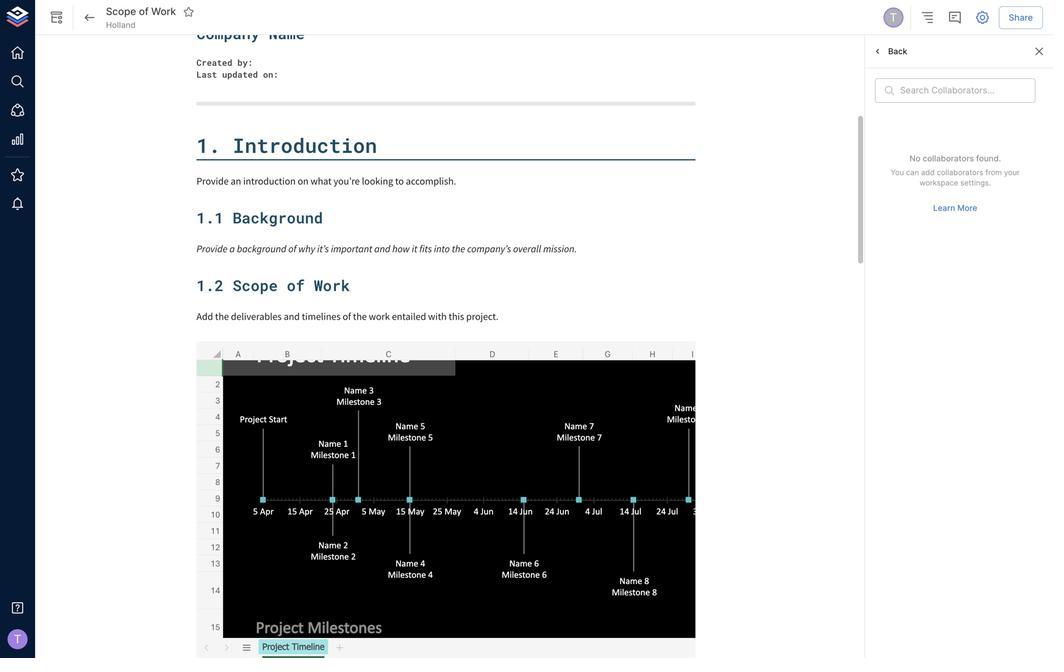 Task type: locate. For each thing, give the bounding box(es) containing it.
project.
[[467, 311, 499, 323]]

you're
[[334, 175, 360, 188]]

why
[[299, 243, 315, 255]]

provide
[[197, 175, 229, 188], [197, 243, 228, 255]]

1 vertical spatial t
[[14, 633, 21, 647]]

table of contents image
[[920, 10, 936, 25]]

the
[[452, 243, 466, 255], [215, 311, 229, 323], [353, 311, 367, 323]]

the right add
[[215, 311, 229, 323]]

0 vertical spatial collaborators
[[923, 154, 975, 164]]

1 horizontal spatial work
[[314, 276, 350, 295]]

work
[[151, 5, 176, 18], [314, 276, 350, 295]]

0 vertical spatial provide
[[197, 175, 229, 188]]

the right into
[[452, 243, 466, 255]]

and left the timelines
[[284, 311, 300, 323]]

2 provide from the top
[[197, 243, 228, 255]]

collaborators up settings. at the top right of the page
[[938, 168, 984, 177]]

your
[[1005, 168, 1021, 177]]

can
[[907, 168, 920, 177]]

0 horizontal spatial the
[[215, 311, 229, 323]]

1 provide from the top
[[197, 175, 229, 188]]

scope
[[106, 5, 136, 18], [233, 276, 278, 295]]

1 horizontal spatial t
[[890, 11, 898, 24]]

scope up deliverables
[[233, 276, 278, 295]]

0 horizontal spatial t button
[[4, 626, 31, 654]]

0 vertical spatial and
[[375, 243, 391, 255]]

scope up holland
[[106, 5, 136, 18]]

on:
[[263, 69, 279, 80]]

collaborators up add
[[923, 154, 975, 164]]

on
[[298, 175, 309, 188]]

more
[[958, 203, 978, 213]]

1 vertical spatial scope
[[233, 276, 278, 295]]

entailed
[[392, 311, 427, 323]]

by:
[[238, 57, 253, 68]]

the left work
[[353, 311, 367, 323]]

deliverables
[[231, 311, 282, 323]]

add
[[922, 168, 935, 177]]

holland
[[106, 20, 136, 30]]

with
[[429, 311, 447, 323]]

important
[[331, 243, 373, 255]]

fits
[[420, 243, 432, 255]]

t
[[890, 11, 898, 24], [14, 633, 21, 647]]

provide left a
[[197, 243, 228, 255]]

of
[[139, 5, 149, 18], [289, 243, 297, 255], [287, 276, 305, 295], [343, 311, 351, 323]]

last
[[197, 69, 217, 80]]

1 horizontal spatial t button
[[882, 6, 906, 29]]

1 horizontal spatial the
[[353, 311, 367, 323]]

0 vertical spatial t button
[[882, 6, 906, 29]]

background
[[233, 208, 323, 228]]

t button
[[882, 6, 906, 29], [4, 626, 31, 654]]

into
[[434, 243, 450, 255]]

1.1
[[197, 208, 224, 228]]

provide for provide an introduction on what you're looking to accomplish.
[[197, 175, 229, 188]]

work up the timelines
[[314, 276, 350, 295]]

provide for provide a background of why it's important and how it fits into the company's overall mission.
[[197, 243, 228, 255]]

no collaborators found. you can add collaborators from your workspace settings.
[[892, 154, 1021, 188]]

scope of work
[[106, 5, 176, 18]]

collaborators
[[923, 154, 975, 164], [938, 168, 984, 177]]

work left favorite image
[[151, 5, 176, 18]]

1. introduction
[[197, 132, 377, 158]]

and
[[375, 243, 391, 255], [284, 311, 300, 323]]

add
[[197, 311, 213, 323]]

1 vertical spatial provide
[[197, 243, 228, 255]]

0 horizontal spatial work
[[151, 5, 176, 18]]

favorite image
[[183, 6, 194, 18]]

1.
[[197, 132, 221, 158]]

1 vertical spatial t button
[[4, 626, 31, 654]]

1 vertical spatial work
[[314, 276, 350, 295]]

1.2 scope of work
[[197, 276, 350, 295]]

company's
[[468, 243, 512, 255]]

and left how at left top
[[375, 243, 391, 255]]

provide left an
[[197, 175, 229, 188]]

share
[[1010, 12, 1034, 23]]

of left the why
[[289, 243, 297, 255]]

comments image
[[948, 10, 963, 25]]

0 horizontal spatial scope
[[106, 5, 136, 18]]

1 vertical spatial and
[[284, 311, 300, 323]]

work
[[369, 311, 390, 323]]

introduction
[[243, 175, 296, 188]]

of right the timelines
[[343, 311, 351, 323]]

provide an introduction on what you're looking to accomplish.
[[197, 175, 457, 188]]

Search Collaborators... text field
[[901, 78, 1036, 103]]

back
[[889, 47, 908, 56]]

from
[[986, 168, 1003, 177]]



Task type: describe. For each thing, give the bounding box(es) containing it.
0 vertical spatial scope
[[106, 5, 136, 18]]

1.2
[[197, 276, 224, 295]]

no
[[910, 154, 921, 164]]

accomplish.
[[406, 175, 457, 188]]

updated
[[222, 69, 258, 80]]

timelines
[[302, 311, 341, 323]]

introduction
[[233, 132, 377, 158]]

add the deliverables and timelines of the work entailed with this project.
[[197, 311, 499, 323]]

this
[[449, 311, 465, 323]]

it's
[[317, 243, 329, 255]]

an
[[231, 175, 241, 188]]

show wiki image
[[49, 10, 64, 25]]

1.1 background
[[197, 208, 323, 228]]

overall
[[514, 243, 542, 255]]

0 vertical spatial t
[[890, 11, 898, 24]]

name
[[269, 23, 305, 43]]

a
[[230, 243, 235, 255]]

workspace
[[920, 179, 959, 188]]

of left favorite image
[[139, 5, 149, 18]]

learn more
[[934, 203, 978, 213]]

0 horizontal spatial t
[[14, 633, 21, 647]]

holland link
[[106, 19, 136, 31]]

what
[[311, 175, 332, 188]]

company
[[197, 23, 260, 43]]

0 horizontal spatial and
[[284, 311, 300, 323]]

1 horizontal spatial scope
[[233, 276, 278, 295]]

1 vertical spatial collaborators
[[938, 168, 984, 177]]

looking
[[362, 175, 394, 188]]

mission.
[[544, 243, 577, 255]]

it
[[412, 243, 418, 255]]

to
[[396, 175, 404, 188]]

0 vertical spatial work
[[151, 5, 176, 18]]

created by: last updated on:
[[197, 57, 279, 80]]

created
[[197, 57, 233, 68]]

how
[[393, 243, 410, 255]]

provide a background of why it's important and how it fits into the company's overall mission.
[[197, 243, 577, 255]]

you
[[892, 168, 905, 177]]

share button
[[1000, 6, 1044, 29]]

background
[[237, 243, 287, 255]]

settings image
[[976, 10, 991, 25]]

1 horizontal spatial and
[[375, 243, 391, 255]]

learn
[[934, 203, 956, 213]]

back button
[[871, 42, 911, 61]]

go back image
[[82, 10, 97, 25]]

settings.
[[961, 179, 992, 188]]

2 horizontal spatial the
[[452, 243, 466, 255]]

found.
[[977, 154, 1002, 164]]

of down the why
[[287, 276, 305, 295]]

company name
[[197, 23, 305, 43]]

learn more button
[[931, 199, 981, 218]]



Task type: vqa. For each thing, say whether or not it's contained in the screenshot.
"..." related to Presenter
no



